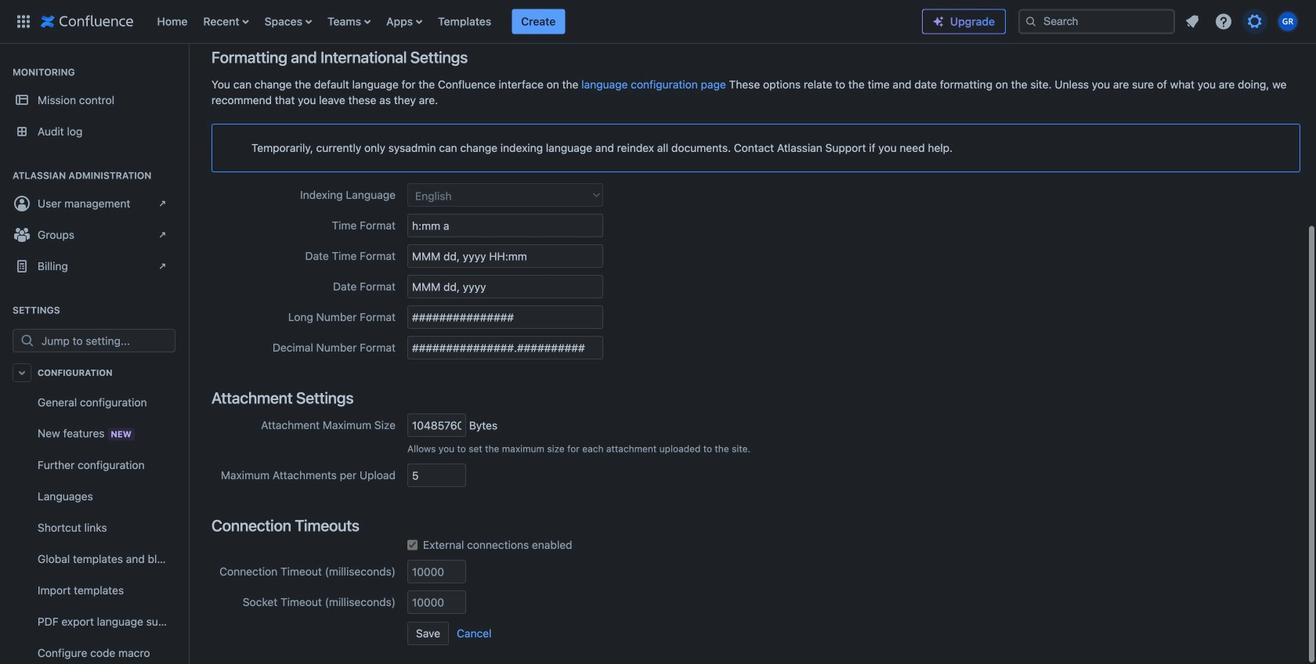 Task type: vqa. For each thing, say whether or not it's contained in the screenshot.
list item in list
yes



Task type: locate. For each thing, give the bounding box(es) containing it.
region
[[6, 387, 182, 665]]

None text field
[[408, 275, 604, 299], [408, 336, 604, 360], [408, 414, 466, 437], [408, 560, 466, 584], [408, 591, 466, 615], [408, 275, 604, 299], [408, 336, 604, 360], [408, 414, 466, 437], [408, 560, 466, 584], [408, 591, 466, 615]]

list
[[149, 0, 923, 44], [1179, 7, 1307, 36]]

list for premium icon at the right of the page
[[1179, 7, 1307, 36]]

help icon image
[[1215, 12, 1234, 31]]

list for "appswitcher icon"
[[149, 0, 923, 44]]

Search field
[[1019, 9, 1176, 34]]

1 horizontal spatial list
[[1179, 7, 1307, 36]]

appswitcher icon image
[[14, 12, 33, 31]]

banner
[[0, 0, 1317, 44]]

None submit
[[408, 622, 449, 646], [456, 622, 493, 646], [408, 622, 449, 646], [456, 622, 493, 646]]

collapse sidebar image
[[171, 52, 205, 83]]

None checkbox
[[408, 538, 418, 553]]

global element
[[9, 0, 923, 44]]

list item inside global element
[[512, 9, 565, 34]]

None text field
[[408, 214, 604, 238], [408, 245, 604, 268], [408, 306, 604, 329], [408, 464, 466, 488], [408, 214, 604, 238], [408, 245, 604, 268], [408, 306, 604, 329], [408, 464, 466, 488]]

search image
[[1025, 15, 1038, 28]]

settings icon image
[[1246, 12, 1265, 31]]

None search field
[[1019, 9, 1176, 34]]

0 horizontal spatial list
[[149, 0, 923, 44]]

Settings Search field
[[37, 330, 175, 352]]

confluence image
[[41, 12, 134, 31], [41, 12, 134, 31]]

list item
[[512, 9, 565, 34]]



Task type: describe. For each thing, give the bounding box(es) containing it.
premium image
[[933, 15, 945, 28]]

notification icon image
[[1184, 12, 1202, 31]]



